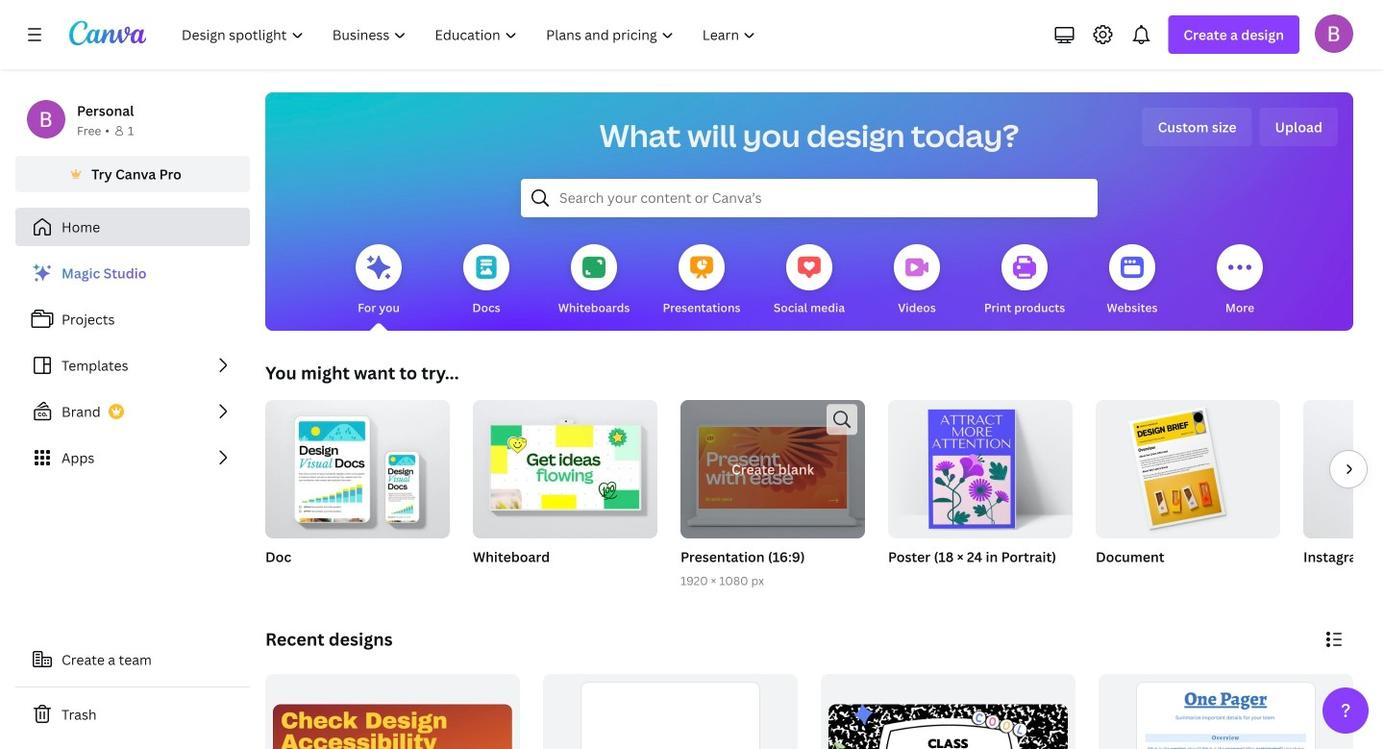 Task type: describe. For each thing, give the bounding box(es) containing it.
Search search field
[[560, 180, 1060, 216]]

top level navigation element
[[169, 15, 773, 54]]



Task type: vqa. For each thing, say whether or not it's contained in the screenshot.
James Peterson image
no



Task type: locate. For each thing, give the bounding box(es) containing it.
list
[[15, 254, 250, 477]]

None search field
[[521, 179, 1098, 217]]

group
[[265, 392, 450, 590], [265, 392, 450, 538], [473, 392, 658, 590], [473, 392, 658, 538], [681, 392, 865, 590], [681, 392, 865, 538], [888, 400, 1073, 590], [888, 400, 1073, 538], [1096, 400, 1281, 590], [1304, 400, 1385, 590], [265, 674, 520, 749], [543, 674, 798, 749]]

bob builder image
[[1315, 14, 1354, 53]]



